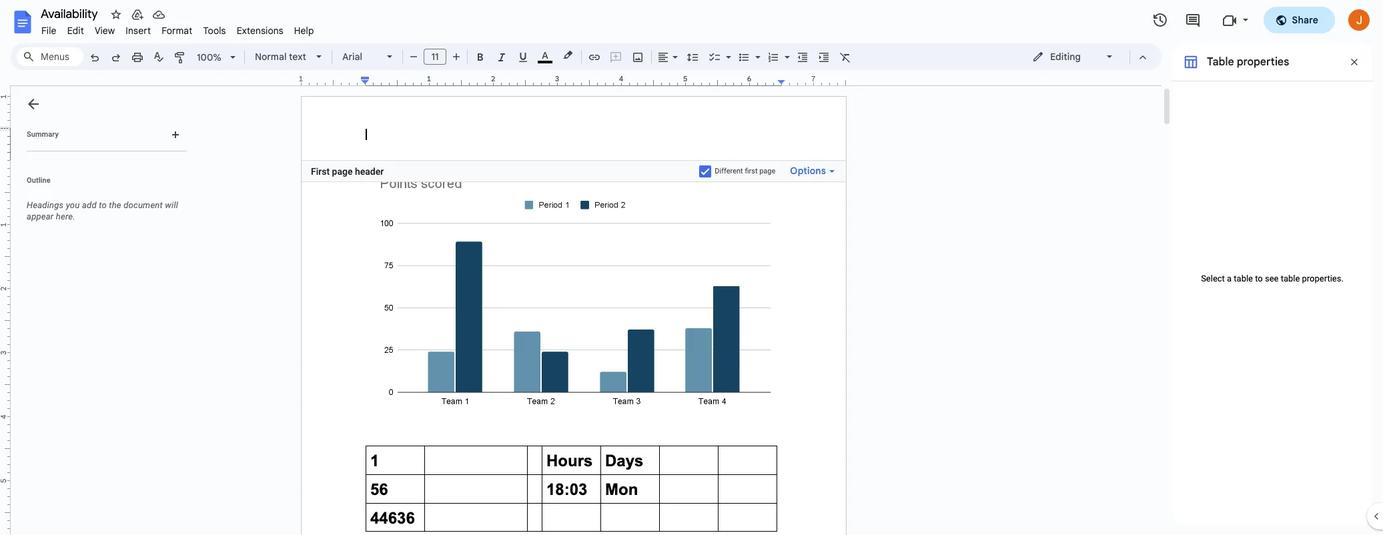 Task type: locate. For each thing, give the bounding box(es) containing it.
properties
[[1237, 55, 1289, 69]]

Zoom text field
[[193, 48, 226, 67]]

to left the
[[99, 200, 107, 210]]

you
[[66, 200, 80, 210]]

table
[[1207, 55, 1234, 69]]

Font size text field
[[424, 49, 446, 65]]

table properties application
[[0, 0, 1383, 535]]

to for see
[[1255, 274, 1263, 284]]

menu bar
[[36, 17, 319, 39]]

text color image
[[538, 47, 552, 63]]

to
[[99, 200, 107, 210], [1255, 274, 1263, 284]]

normal
[[255, 51, 287, 63]]

help menu item
[[289, 23, 319, 39]]

outline heading
[[11, 175, 192, 194]]

view menu item
[[89, 23, 120, 39]]

to left see
[[1255, 274, 1263, 284]]

1 vertical spatial to
[[1255, 274, 1263, 284]]

extensions menu item
[[231, 23, 289, 39]]

first page header
[[311, 166, 384, 176]]

left margin image
[[302, 75, 369, 85]]

menu bar banner
[[0, 0, 1383, 535]]

a
[[1227, 274, 1232, 284]]

highlight color image
[[560, 47, 575, 63]]

font list. arial selected. option
[[342, 47, 379, 66]]

to inside headings you add to the document will appear here.
[[99, 200, 107, 210]]

to inside table properties section
[[1255, 274, 1263, 284]]

text
[[289, 51, 306, 63]]

1 horizontal spatial page
[[759, 167, 776, 175]]

0 horizontal spatial table
[[1234, 274, 1253, 284]]

Font size field
[[424, 49, 452, 65]]

file menu item
[[36, 23, 62, 39]]

here.
[[56, 212, 75, 222]]

options
[[790, 165, 826, 177]]

file
[[41, 25, 56, 37]]

table right a
[[1234, 274, 1253, 284]]

share
[[1292, 14, 1318, 26]]

select a table to see table properties. element
[[1192, 274, 1352, 284]]

edit menu item
[[62, 23, 89, 39]]

appear
[[27, 212, 54, 222]]

outline
[[27, 176, 51, 185]]

page
[[332, 166, 353, 176], [759, 167, 776, 175]]

Rename text field
[[36, 5, 105, 21]]

0 horizontal spatial to
[[99, 200, 107, 210]]

format menu item
[[156, 23, 198, 39]]

arial
[[342, 51, 362, 63]]

2 table from the left
[[1281, 274, 1300, 284]]

table right see
[[1281, 274, 1300, 284]]

summary
[[27, 130, 59, 139]]

headings you add to the document will appear here.
[[27, 200, 178, 222]]

1 horizontal spatial to
[[1255, 274, 1263, 284]]

view
[[95, 25, 115, 37]]

Star checkbox
[[107, 5, 125, 24]]

add
[[82, 200, 97, 210]]

insert
[[126, 25, 151, 37]]

0 vertical spatial to
[[99, 200, 107, 210]]

table
[[1234, 274, 1253, 284], [1281, 274, 1300, 284]]

document outline element
[[11, 86, 192, 535]]

insert menu item
[[120, 23, 156, 39]]

edit
[[67, 25, 84, 37]]

menu bar containing file
[[36, 17, 319, 39]]

1 horizontal spatial table
[[1281, 274, 1300, 284]]

tools
[[203, 25, 226, 37]]



Task type: describe. For each thing, give the bounding box(es) containing it.
first
[[311, 166, 330, 176]]

right margin image
[[778, 75, 845, 85]]

mode and view toolbar
[[1022, 43, 1154, 70]]

main toolbar
[[83, 0, 856, 167]]

format
[[162, 25, 192, 37]]

header
[[355, 166, 384, 176]]

1 table from the left
[[1234, 274, 1253, 284]]

the
[[109, 200, 121, 210]]

menu bar inside menu bar banner
[[36, 17, 319, 39]]

editing
[[1050, 51, 1081, 63]]

extensions
[[237, 25, 283, 37]]

normal text
[[255, 51, 306, 63]]

first
[[745, 167, 758, 175]]

table properties
[[1207, 55, 1289, 69]]

1
[[299, 74, 303, 83]]

insert image image
[[630, 47, 646, 66]]

select a table to see table properties.
[[1201, 274, 1344, 284]]

styles list. normal text selected. option
[[255, 47, 308, 66]]

summary heading
[[27, 129, 59, 140]]

will
[[165, 200, 178, 210]]

select
[[1201, 274, 1225, 284]]

document
[[124, 200, 163, 210]]

options button
[[785, 162, 839, 180]]

to for the
[[99, 200, 107, 210]]

see
[[1265, 274, 1279, 284]]

editing button
[[1023, 47, 1124, 67]]

help
[[294, 25, 314, 37]]

Different first page checkbox
[[699, 165, 711, 177]]

Zoom field
[[191, 47, 242, 67]]

properties.
[[1302, 274, 1344, 284]]

0 horizontal spatial page
[[332, 166, 353, 176]]

Menus field
[[17, 47, 83, 66]]

headings
[[27, 200, 64, 210]]

different
[[715, 167, 743, 175]]

table properties section
[[1172, 43, 1372, 524]]

share button
[[1263, 7, 1335, 33]]

different first page
[[715, 167, 776, 175]]

tools menu item
[[198, 23, 231, 39]]

line & paragraph spacing image
[[685, 47, 700, 66]]



Task type: vqa. For each thing, say whether or not it's contained in the screenshot.
ok button
no



